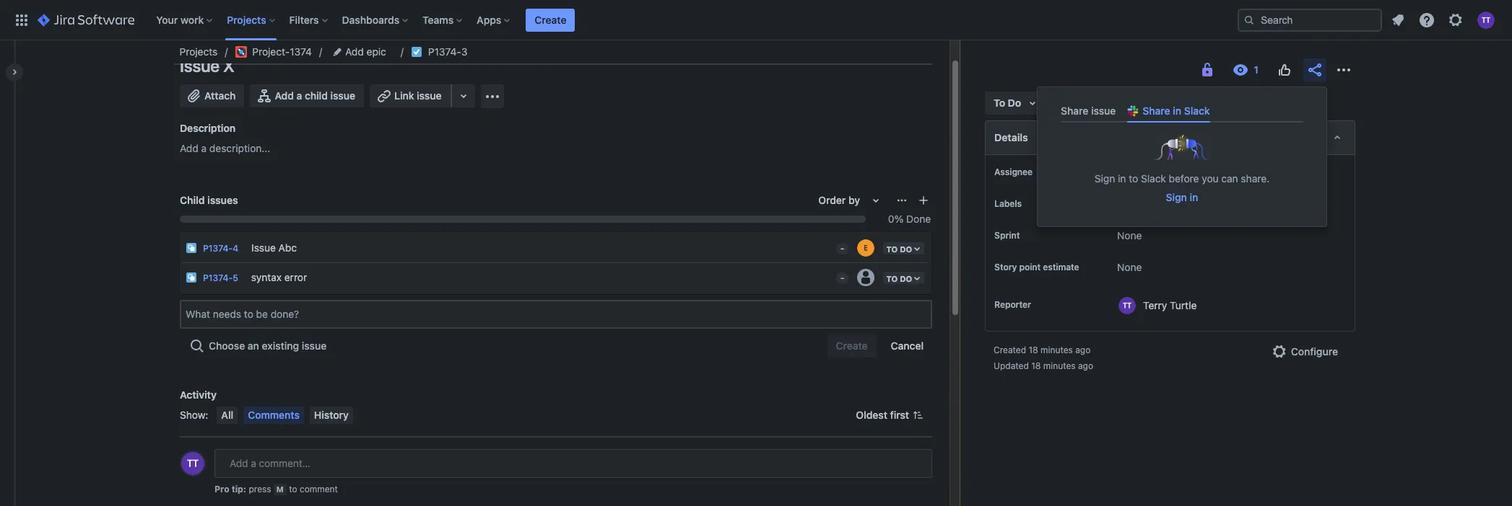 Task type: locate. For each thing, give the bounding box(es) containing it.
jira software image
[[38, 11, 135, 29], [38, 11, 135, 29]]

ago
[[1076, 345, 1091, 356], [1078, 361, 1093, 372], [324, 445, 342, 457]]

0 vertical spatial to
[[1129, 173, 1138, 185]]

0 vertical spatial a
[[297, 90, 302, 102]]

Add a comment… field
[[214, 450, 932, 479]]

a left child
[[297, 90, 302, 102]]

error
[[284, 271, 307, 283]]

1 horizontal spatial slack
[[1184, 105, 1210, 117]]

cancel button
[[882, 335, 932, 358]]

1 horizontal spatial projects
[[227, 13, 266, 26]]

projects up project 1374 icon
[[227, 13, 266, 26]]

0 horizontal spatial add
[[180, 142, 198, 155]]

issue
[[180, 56, 220, 76], [251, 242, 276, 254], [212, 465, 236, 477]]

none for story point estimate
[[1117, 261, 1142, 274]]

notifications image
[[1389, 11, 1407, 29]]

- left assignee: eloisefrancis23 icon
[[840, 243, 845, 254]]

1 horizontal spatial share
[[1143, 105, 1170, 117]]

issue for issue abc
[[251, 242, 276, 254]]

cancel
[[891, 340, 924, 352]]

sign down before
[[1166, 191, 1187, 204]]

issue right child
[[330, 90, 355, 102]]

link issue button
[[370, 84, 452, 108]]

tab list containing share issue
[[1055, 99, 1309, 123]]

issue abc link
[[246, 234, 830, 263]]

in
[[1173, 105, 1182, 117], [1118, 173, 1126, 185], [1190, 191, 1198, 204]]

by right 'order'
[[849, 194, 860, 207]]

2 none from the top
[[1117, 261, 1142, 274]]

0 vertical spatial minutes
[[1041, 345, 1073, 356]]

needs
[[238, 465, 267, 477]]

1 horizontal spatial sign
[[1166, 191, 1187, 204]]

add for add a description...
[[180, 142, 198, 155]]

1 button
[[284, 485, 317, 502]]

share right the to do dropdown button
[[1061, 105, 1089, 117]]

Search field
[[1238, 8, 1382, 31]]

0 horizontal spatial in
[[1118, 173, 1126, 185]]

0 horizontal spatial a
[[201, 142, 207, 155]]

-
[[840, 243, 845, 254], [840, 273, 845, 284]]

1 horizontal spatial to
[[289, 485, 297, 495]]

2 - button from the top
[[830, 264, 850, 287]]

to inside sign in to slack before you can share. sign in
[[1129, 173, 1138, 185]]

issue type: subtask image left p1374-5 link
[[186, 272, 197, 284]]

to left before
[[1129, 173, 1138, 185]]

issue inside tab list
[[1091, 105, 1116, 117]]

1 horizontal spatial a
[[297, 90, 302, 102]]

vote options: no one has voted for this issue yet. image
[[1276, 61, 1293, 79]]

2 vertical spatial to
[[289, 485, 297, 495]]

0 horizontal spatial by
[[394, 465, 405, 477]]

issue type: subtask image
[[186, 243, 197, 254], [186, 272, 197, 284]]

apps
[[477, 13, 501, 26]]

- button
[[830, 234, 850, 257], [830, 264, 850, 287]]

- button for abc
[[830, 234, 850, 257]]

minutes right the 8
[[284, 445, 321, 457]]

labels pin to top. only you can see pinned fields. image
[[1025, 199, 1036, 210]]

0 horizontal spatial to
[[269, 465, 278, 477]]

1 horizontal spatial add
[[275, 90, 294, 102]]

issue type: subtask image left p1374-4 link
[[186, 243, 197, 254]]

1 vertical spatial add
[[275, 90, 294, 102]]

add a child issue button
[[250, 84, 364, 108]]

a
[[297, 90, 302, 102], [201, 142, 207, 155]]

add down description
[[180, 142, 198, 155]]

your work button
[[152, 8, 218, 31]]

in left before
[[1118, 173, 1126, 185]]

p1374-5
[[203, 273, 238, 284]]

0 vertical spatial in
[[1173, 105, 1182, 117]]

edit
[[212, 487, 230, 499]]

1 vertical spatial projects
[[180, 45, 218, 58]]

not
[[351, 465, 366, 477]]

banner
[[0, 0, 1512, 40]]

sign
[[1095, 173, 1115, 185], [1166, 191, 1187, 204]]

- left unassigned icon
[[840, 273, 845, 284]]

1 none from the top
[[1117, 230, 1142, 242]]

by inside popup button
[[849, 194, 860, 207]]

issue type: subtask image for issue abc
[[186, 243, 197, 254]]

1 - button from the top
[[830, 234, 850, 257]]

0 horizontal spatial share
[[1061, 105, 1089, 117]]

0 vertical spatial slack
[[1184, 105, 1210, 117]]

syntax
[[251, 271, 282, 283]]

tip:
[[232, 485, 246, 495]]

by left end on the left
[[394, 465, 405, 477]]

to left be
[[269, 465, 278, 477]]

teams
[[423, 13, 454, 26]]

minutes right created
[[1041, 345, 1073, 356]]

to
[[994, 97, 1005, 109]]

order
[[818, 194, 846, 207]]

1 vertical spatial by
[[394, 465, 405, 477]]

a for child
[[297, 90, 302, 102]]

to for be
[[269, 465, 278, 477]]

p1374-4
[[203, 243, 238, 254]]

your profile and settings image
[[1478, 11, 1495, 29]]

issue left abc
[[251, 242, 276, 254]]

p1374- left copy link to issue icon
[[429, 45, 462, 58]]

in inside tab list
[[1173, 105, 1182, 117]]

oldest first button
[[847, 407, 932, 425]]

in up 'details' element
[[1173, 105, 1182, 117]]

assignee: eloisefrancis23 image
[[858, 240, 875, 257]]

1 vertical spatial in
[[1118, 173, 1126, 185]]

2 horizontal spatial add
[[346, 45, 364, 58]]

an
[[248, 340, 259, 352]]

details
[[995, 131, 1028, 144]]

by
[[849, 194, 860, 207], [394, 465, 405, 477]]

to right m
[[289, 485, 297, 495]]

1 vertical spatial -
[[840, 273, 845, 284]]

add left epic at the left top of page
[[346, 45, 364, 58]]

sidebar navigation image
[[0, 58, 32, 87]]

0 horizontal spatial slack
[[1141, 173, 1166, 185]]

newest first image
[[912, 410, 924, 422]]

share for share in slack
[[1143, 105, 1170, 117]]

add left child
[[275, 90, 294, 102]]

2 vertical spatial ago
[[324, 445, 342, 457]]

menu bar
[[214, 407, 356, 425]]

2 vertical spatial add
[[180, 142, 198, 155]]

0 vertical spatial issue type: subtask image
[[186, 243, 197, 254]]

tab list
[[1055, 99, 1309, 123]]

slack up 'details' element
[[1184, 105, 1210, 117]]

0 vertical spatial projects
[[227, 13, 266, 26]]

none down sign in to slack before you can share. sign in on the right of the page
[[1117, 230, 1142, 242]]

primary element
[[9, 0, 1238, 40]]

press
[[249, 485, 271, 495]]

before
[[1169, 173, 1199, 185]]

created 18 minutes ago updated 18 minutes ago
[[994, 345, 1093, 372]]

2 issue type: subtask image from the top
[[186, 272, 197, 284]]

add
[[346, 45, 364, 58], [275, 90, 294, 102], [180, 142, 198, 155]]

add inside 'button'
[[275, 90, 294, 102]]

1 share from the left
[[1061, 105, 1089, 117]]

project-
[[253, 45, 290, 58]]

link
[[394, 90, 414, 102]]

p1374-3
[[429, 45, 468, 58]]

1 - from the top
[[840, 243, 845, 254]]

epic
[[367, 45, 387, 58]]

abc
[[278, 242, 297, 254]]

1 vertical spatial to
[[269, 465, 278, 477]]

1 horizontal spatial in
[[1173, 105, 1182, 117]]

share issue
[[1061, 105, 1116, 117]]

edit button
[[212, 486, 230, 500]]

0 horizontal spatial projects
[[180, 45, 218, 58]]

minutes right updated
[[1043, 361, 1076, 372]]

0 vertical spatial issue
[[180, 56, 220, 76]]

you
[[1202, 173, 1219, 185]]

if
[[343, 465, 349, 477]]

18 right created
[[1029, 345, 1038, 356]]

projects down work
[[180, 45, 218, 58]]

- button left assignee: eloisefrancis23 icon
[[830, 234, 850, 257]]

1 horizontal spatial by
[[849, 194, 860, 207]]

week
[[440, 465, 464, 477]]

p1374-
[[429, 45, 462, 58], [203, 243, 233, 254], [203, 273, 233, 284]]

in down before
[[1190, 191, 1198, 204]]

18 right updated
[[1031, 361, 1041, 372]]

do
[[1008, 97, 1021, 109]]

description
[[180, 122, 236, 134]]

2 share from the left
[[1143, 105, 1170, 117]]

issue inside issue abc "link"
[[251, 242, 276, 254]]

1 vertical spatial issue type: subtask image
[[186, 272, 197, 284]]

show:
[[180, 409, 208, 422]]

issue up pro
[[212, 465, 236, 477]]

0 vertical spatial none
[[1117, 230, 1142, 242]]

0 vertical spatial by
[[849, 194, 860, 207]]

none right estimate
[[1117, 261, 1142, 274]]

0 horizontal spatial sign
[[1095, 173, 1115, 185]]

estimate
[[1043, 262, 1079, 273]]

to do button
[[985, 92, 1050, 115]]

1 vertical spatial ago
[[1078, 361, 1093, 372]]

share for share issue
[[1061, 105, 1089, 117]]

issue right existing on the bottom of page
[[302, 340, 327, 352]]

p1374-3 link
[[429, 43, 468, 61]]

share
[[1061, 105, 1089, 117], [1143, 105, 1170, 117]]

projects for projects dropdown button
[[227, 13, 266, 26]]

issue left the x
[[180, 56, 220, 76]]

0 vertical spatial ago
[[1076, 345, 1091, 356]]

slack inside tab list
[[1184, 105, 1210, 117]]

attach button
[[180, 84, 244, 108]]

x
[[223, 56, 234, 76]]

story
[[995, 262, 1017, 273]]

a inside 'button'
[[297, 90, 302, 102]]

1374
[[290, 45, 312, 58]]

1 vertical spatial a
[[201, 142, 207, 155]]

history button
[[310, 407, 353, 425]]

attach
[[204, 90, 236, 102]]

2 vertical spatial issue
[[212, 465, 236, 477]]

4
[[233, 243, 238, 254]]

to for slack
[[1129, 173, 1138, 185]]

8 minutes ago
[[275, 445, 342, 457]]

0 vertical spatial add
[[346, 45, 364, 58]]

to do
[[994, 97, 1021, 109]]

2 - from the top
[[840, 273, 845, 284]]

2 vertical spatial p1374-
[[203, 273, 233, 284]]

choose an existing issue
[[209, 340, 327, 352]]

comments button
[[244, 407, 304, 425]]

projects for projects link
[[180, 45, 218, 58]]

1 vertical spatial 18
[[1031, 361, 1041, 372]]

add a description...
[[180, 142, 270, 155]]

0 vertical spatial p1374-
[[429, 45, 462, 58]]

slack inside sign in to slack before you can share. sign in
[[1141, 173, 1166, 185]]

link web pages and more image
[[455, 87, 472, 105]]

link issue
[[394, 90, 442, 102]]

1 vertical spatial p1374-
[[203, 243, 233, 254]]

0 vertical spatial - button
[[830, 234, 850, 257]]

1 vertical spatial none
[[1117, 261, 1142, 274]]

:thinking: image
[[291, 488, 302, 499], [291, 488, 302, 499]]

all button
[[217, 407, 238, 425]]

projects inside dropdown button
[[227, 13, 266, 26]]

be
[[281, 465, 293, 477]]

1 vertical spatial sign
[[1166, 191, 1187, 204]]

1 vertical spatial - button
[[830, 264, 850, 287]]

dashboards
[[342, 13, 399, 26]]

actions image
[[1335, 61, 1353, 79]]

2 horizontal spatial to
[[1129, 173, 1138, 185]]

share up 'details' element
[[1143, 105, 1170, 117]]

p1374- up p1374-5
[[203, 243, 233, 254]]

1 vertical spatial slack
[[1141, 173, 1166, 185]]

a down description
[[201, 142, 207, 155]]

slack left before
[[1141, 173, 1166, 185]]

create child image
[[918, 195, 930, 207]]

issue up 'details' element
[[1091, 105, 1116, 117]]

1 vertical spatial issue
[[251, 242, 276, 254]]

p1374- down p1374-4 link
[[203, 273, 233, 284]]

add app image
[[484, 88, 501, 105]]

sign right assignee pin to top. only you can see pinned fields. icon at the right
[[1095, 173, 1115, 185]]

add inside popup button
[[346, 45, 364, 58]]

1 issue type: subtask image from the top
[[186, 243, 197, 254]]

- button left unassigned icon
[[830, 264, 850, 287]]

add a child issue
[[275, 90, 355, 102]]

0 vertical spatial -
[[840, 243, 845, 254]]

2 vertical spatial in
[[1190, 191, 1198, 204]]

order by
[[818, 194, 860, 207]]

profile image of terry turtle image
[[181, 453, 204, 476]]



Task type: describe. For each thing, give the bounding box(es) containing it.
pro tip: press m to comment
[[214, 485, 338, 495]]

2 vertical spatial minutes
[[284, 445, 321, 457]]

configure
[[1291, 346, 1338, 358]]

first
[[890, 409, 909, 422]]

- for issue abc
[[840, 243, 845, 254]]

existing
[[262, 340, 299, 352]]

your work
[[156, 13, 204, 26]]

p1374- for 4
[[203, 243, 233, 254]]

help image
[[1418, 11, 1436, 29]]

add epic
[[346, 45, 387, 58]]

choose
[[209, 340, 245, 352]]

fixed
[[369, 465, 391, 477]]

escalated
[[295, 465, 340, 477]]

filters
[[289, 13, 319, 26]]

issue needs to be escalated if not fixed by end of week
[[212, 465, 464, 477]]

issue right link
[[417, 90, 442, 102]]

1 vertical spatial minutes
[[1043, 361, 1076, 372]]

0 % done
[[888, 213, 931, 225]]

add for add a child issue
[[275, 90, 294, 102]]

0 vertical spatial sign
[[1095, 173, 1115, 185]]

0
[[888, 213, 894, 225]]

reporter pin to top. only you can see pinned fields. image
[[1034, 300, 1046, 311]]

oldest first
[[856, 409, 909, 422]]

assignee
[[995, 167, 1033, 178]]

share.
[[1241, 173, 1270, 185]]

issue for issue x
[[180, 56, 220, 76]]

created
[[994, 345, 1026, 356]]

done
[[906, 213, 931, 225]]

story point estimate
[[995, 262, 1079, 273]]

issue inside 'button'
[[330, 90, 355, 102]]

create
[[535, 13, 567, 26]]

syntax error
[[251, 271, 307, 283]]

settings image
[[1447, 11, 1465, 29]]

issue type: subtask image for syntax error
[[186, 272, 197, 284]]

syntax error link
[[245, 264, 830, 292]]

%
[[894, 213, 904, 225]]

history
[[314, 409, 349, 422]]

apps button
[[472, 8, 516, 31]]

p1374- for 5
[[203, 273, 233, 284]]

in for share
[[1173, 105, 1182, 117]]

in for sign
[[1118, 173, 1126, 185]]

story point estimate pin to top. only you can see pinned fields. image
[[997, 274, 1009, 285]]

5
[[233, 273, 238, 284]]

sign in button
[[1157, 186, 1207, 209]]

add epic button
[[330, 43, 391, 61]]

oldest
[[856, 409, 888, 422]]

issues
[[207, 194, 238, 207]]

none for sprint
[[1117, 230, 1142, 242]]

work
[[181, 13, 204, 26]]

project-1374 link
[[235, 43, 312, 61]]

8
[[275, 445, 282, 457]]

end
[[408, 465, 425, 477]]

2 horizontal spatial in
[[1190, 191, 1198, 204]]

order by button
[[810, 189, 893, 212]]

issue for issue needs to be escalated if not fixed by end of week
[[212, 465, 236, 477]]

labels
[[995, 199, 1022, 209]]

updated
[[994, 361, 1029, 372]]

banner containing your work
[[0, 0, 1512, 40]]

appswitcher icon image
[[13, 11, 30, 29]]

3
[[462, 45, 468, 58]]

sign in to slack before you can share. sign in
[[1095, 173, 1270, 204]]

delete button
[[242, 486, 273, 500]]

assignee pin to top. only you can see pinned fields. image
[[1036, 167, 1047, 178]]

issue x
[[180, 56, 234, 76]]

filters button
[[285, 8, 333, 31]]

share in slack
[[1143, 105, 1210, 117]]

projects link
[[180, 43, 218, 61]]

terry
[[1143, 299, 1167, 312]]

configure link
[[1262, 341, 1347, 364]]

sprint pin to top. only you can see pinned fields. image
[[1034, 230, 1046, 242]]

issue actions image
[[896, 195, 908, 207]]

add for add epic
[[346, 45, 364, 58]]

child
[[180, 194, 205, 207]]

task image
[[411, 46, 423, 58]]

create button
[[526, 8, 575, 31]]

1
[[305, 488, 310, 498]]

- button for error
[[830, 264, 850, 287]]

0 vertical spatial 18
[[1029, 345, 1038, 356]]

of
[[428, 465, 437, 477]]

point
[[1019, 262, 1041, 273]]

Child issues field
[[181, 302, 931, 328]]

m
[[276, 485, 284, 495]]

menu bar containing all
[[214, 407, 356, 425]]

child issues
[[180, 194, 238, 207]]

unassigned image
[[858, 269, 875, 287]]

comments
[[248, 409, 300, 422]]

project 1374 image
[[235, 46, 247, 58]]

project-1374
[[253, 45, 312, 58]]

p1374- for 3
[[429, 45, 462, 58]]

- for syntax error
[[840, 273, 845, 284]]

pro
[[214, 485, 229, 495]]

sprint
[[995, 230, 1020, 241]]

reporter
[[995, 300, 1031, 311]]

search image
[[1244, 14, 1255, 26]]

a for description...
[[201, 142, 207, 155]]

your
[[156, 13, 178, 26]]

teams button
[[418, 8, 468, 31]]

p1374-4 link
[[203, 243, 238, 254]]

delete
[[242, 487, 273, 499]]

share image
[[1306, 61, 1324, 79]]

details element
[[985, 121, 1356, 155]]

copy link to issue image
[[465, 45, 477, 57]]

description...
[[209, 142, 270, 155]]

projects button
[[223, 8, 281, 31]]



Task type: vqa. For each thing, say whether or not it's contained in the screenshot.
2nd - button from the top of the page
yes



